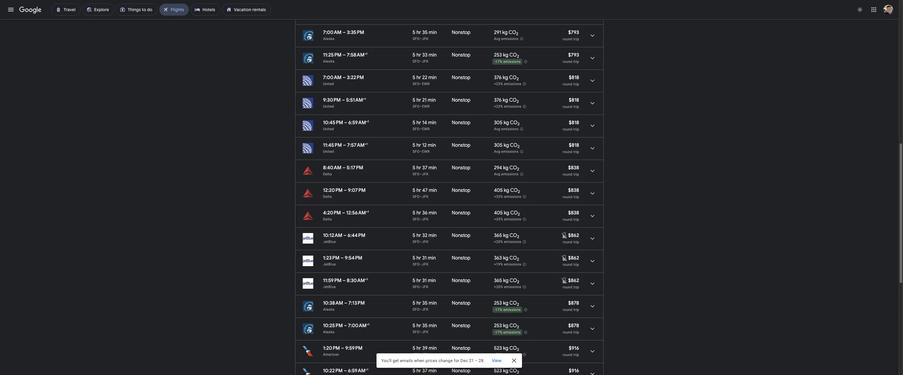 Task type: vqa. For each thing, say whether or not it's contained in the screenshot.
Sun, Dec 10 element
no



Task type: locate. For each thing, give the bounding box(es) containing it.
min for 9:59 pm
[[429, 346, 437, 352]]

hr inside 5 hr 37 min sfo – jfk
[[417, 165, 421, 171]]

818 us dollars text field left flight details. leaves san francisco international airport at 7:00 am on thursday, december 21 and arrives at newark liberty international airport at 3:22 pm on thursday, december 21. image
[[569, 75, 580, 81]]

1:23 pm – 9:54 pm jetblue
[[323, 256, 363, 267]]

1 -17% emissions from the top
[[495, 60, 521, 64]]

1 +20% from the top
[[494, 240, 504, 245]]

change appearance image
[[853, 2, 868, 17]]

emissions
[[502, 37, 519, 41], [504, 60, 521, 64], [504, 82, 522, 86], [504, 105, 522, 109], [502, 127, 519, 131], [502, 150, 519, 154], [502, 172, 519, 177], [504, 195, 522, 199], [504, 218, 522, 222], [504, 240, 522, 245], [504, 263, 522, 267], [504, 286, 522, 290], [504, 308, 521, 313], [504, 331, 521, 335], [504, 353, 522, 358]]

5 for 5:17 pm
[[413, 165, 416, 171]]

round down 878 us dollars text box
[[563, 308, 573, 313]]

6:59 am for 10:22 pm
[[348, 369, 366, 375]]

$838 left flight details. leaves san francisco international airport at 12:20 pm on thursday, december 21 and arrives at john f. kennedy international airport at 9:07 pm on thursday, december 21. "image"
[[569, 188, 580, 194]]

2 405 from the top
[[494, 210, 503, 216]]

3 avg emissions from the top
[[494, 150, 519, 154]]

15 round from the top
[[563, 354, 573, 358]]

min inside '5 hr 21 min sfo – ewr'
[[428, 97, 436, 103]]

5 inside 5 hr 33 min sfo – jfk
[[413, 52, 416, 58]]

1 vertical spatial jetblue
[[323, 263, 336, 267]]

1 inside 4:20 pm – 12:56 am + 1
[[368, 210, 369, 214]]

Arrival time: 9:07 PM. text field
[[348, 188, 366, 194]]

co for 5:17 pm
[[510, 165, 517, 171]]

-17% emissions
[[495, 60, 521, 64], [495, 308, 521, 313], [495, 331, 521, 335]]

$838 left flight details. leaves san francisco international airport at 8:40 am on thursday, december 21 and arrives at john f. kennedy international airport at 5:17 pm on thursday, december 21. icon
[[569, 165, 580, 171]]

305
[[494, 120, 503, 126], [494, 143, 503, 149]]

united for 11:45 pm
[[323, 150, 334, 154]]

1 vertical spatial 376
[[494, 97, 502, 103]]

1 nonstop from the top
[[452, 30, 471, 36]]

818 us dollars text field left the flight details. leaves san francisco international airport at 10:45 pm on thursday, december 21 and arrives at newark liberty international airport at 6:59 am on friday, december 22. "image"
[[569, 120, 580, 126]]

sfo inside the 5 hr 22 min sfo – ewr
[[413, 82, 420, 86]]

0 vertical spatial $916
[[569, 346, 580, 352]]

kg for 7:57 am
[[504, 143, 509, 149]]

ewr down 22
[[422, 82, 430, 86]]

1 vertical spatial round trip
[[563, 263, 580, 267]]

523 kg co 2 up +71% emissions
[[494, 346, 520, 353]]

5 inside '5 hr 21 min sfo – ewr'
[[413, 97, 416, 103]]

818 us dollars text field for 305
[[569, 120, 580, 126]]

$818 left the flight details. leaves san francisco international airport at 10:45 pm on thursday, december 21 and arrives at newark liberty international airport at 6:59 am on friday, december 22. "image"
[[569, 120, 580, 126]]

+
[[365, 52, 366, 56], [363, 97, 365, 101], [366, 120, 368, 124], [365, 142, 367, 146], [366, 210, 368, 214], [365, 278, 367, 282], [367, 323, 368, 327], [366, 368, 367, 372]]

6:59 am inside "10:22 pm – 6:59 am + 1"
[[348, 369, 366, 375]]

kg for 12:56 am
[[504, 210, 510, 216]]

$862 left flight details. leaves san francisco international airport at 1:23 pm on thursday, december 21 and arrives at john f. kennedy international airport at 9:54 pm on thursday, december 21. image
[[569, 256, 580, 262]]

Departure time: 1:20 PM. text field
[[323, 346, 340, 352]]

jetblue
[[323, 240, 336, 244], [323, 263, 336, 267], [323, 285, 336, 290]]

delta
[[323, 172, 332, 177], [323, 195, 332, 199], [323, 218, 332, 222]]

Departure time: 10:25 PM. text field
[[323, 323, 343, 330]]

1 vertical spatial 862 us dollars text field
[[569, 256, 580, 262]]

$818 round trip left flight details. leaves san francisco international airport at 9:30 pm on thursday, december 21 and arrives at newark liberty international airport at 5:51 am on friday, december 22. 'image' on the top of the page
[[563, 97, 580, 109]]

1 inside 10:45 pm – 6:59 am + 1
[[368, 120, 369, 124]]

kg for 7:58 am
[[503, 52, 509, 58]]

2 5 from the top
[[413, 52, 416, 58]]

alaska down the 11:25 pm
[[323, 59, 335, 64]]

7 5 from the top
[[413, 165, 416, 171]]

0 vertical spatial 35
[[423, 30, 428, 36]]

round up 818 us dollars text field
[[563, 82, 573, 87]]

1 523 kg co 2 from the top
[[494, 346, 520, 353]]

sfo inside 5 hr 32 min sfo – jfk
[[413, 240, 420, 244]]

round down $862 text field
[[563, 286, 573, 290]]

1 vertical spatial +20% emissions
[[494, 286, 522, 290]]

round for 5:51 am
[[563, 105, 573, 109]]

$793 round trip
[[563, 30, 580, 41], [563, 52, 580, 64]]

total duration 5 hr 22 min. element
[[413, 75, 452, 82]]

4:20 pm – 12:56 am + 1
[[323, 210, 369, 216]]

1 vertical spatial 523
[[494, 369, 502, 375]]

5 hr from the top
[[417, 120, 421, 126]]

793 US dollars text field
[[569, 30, 580, 36]]

jetblue down 10:12 am
[[323, 240, 336, 244]]

leaves san francisco international airport at 10:38 am on thursday, december 21 and arrives at john f. kennedy international airport at 7:13 pm on thursday, december 21. element
[[323, 301, 365, 307]]

min for 8:30 am
[[428, 278, 436, 284]]

Arrival time: 9:59 PM. text field
[[346, 346, 363, 352]]

total duration 5 hr 14 min. element
[[413, 120, 452, 127]]

0 vertical spatial total duration 5 hr 31 min. element
[[413, 256, 452, 263]]

+ for 11:45 pm
[[365, 142, 367, 146]]

$818 left flight details. leaves san francisco international airport at 7:00 am on thursday, december 21 and arrives at newark liberty international airport at 3:22 pm on thursday, december 21. image
[[569, 75, 580, 81]]

2 376 kg co 2 from the top
[[494, 97, 519, 104]]

this price for this flight doesn't include overhead bin access. if you need a carry-on bag, use the bags filter to update prices. image
[[561, 232, 569, 240], [561, 277, 569, 285]]

7:00 am down the 11:25 pm
[[323, 75, 342, 81]]

jetblue inside the 10:12 am – 6:44 pm jetblue
[[323, 240, 336, 244]]

round up this price for this flight doesn't include overhead bin access. if you need a carry-on bag, use the bags filter to update prices. icon
[[563, 241, 573, 245]]

2 523 from the top
[[494, 369, 502, 375]]

$838 round trip up 838 us dollars text field
[[563, 188, 580, 200]]

1 vertical spatial 305 kg co 2
[[494, 143, 520, 150]]

Departure time: 7:00 AM. text field
[[323, 75, 342, 81]]

3 -17% emissions from the top
[[495, 331, 521, 335]]

trip down $793 text field
[[574, 60, 580, 64]]

co inside '294 kg co 2'
[[510, 165, 517, 171]]

$916
[[569, 346, 580, 352], [569, 369, 580, 375]]

1 vertical spatial 6:59 am
[[348, 369, 366, 375]]

Departure time: 12:20 PM. text field
[[323, 188, 343, 194]]

15 hr from the top
[[417, 346, 421, 352]]

view status
[[377, 354, 523, 369]]

$862 left flight details. leaves san francisco international airport at 11:59 pm on thursday, december 21 and arrives at john f. kennedy international airport at 8:30 am on friday, december 22. image
[[569, 278, 580, 284]]

leaves san francisco international airport at 7:00 am on thursday, december 21 and arrives at newark liberty international airport at 3:22 pm on thursday, december 21. element
[[323, 75, 364, 81]]

6 trip from the top
[[574, 150, 580, 154]]

7:00 am up the 11:25 pm
[[323, 30, 342, 36]]

0 vertical spatial $793 round trip
[[563, 30, 580, 41]]

leaves san francisco international airport at 4:20 pm on thursday, december 21 and arrives at john f. kennedy international airport at 12:56 am on friday, december 22. element
[[323, 210, 369, 216]]

0 vertical spatial total duration 5 hr 37 min. element
[[413, 165, 452, 172]]

3:22 pm
[[347, 75, 364, 81]]

0 vertical spatial 305 kg co 2
[[494, 120, 520, 127]]

1 for 10:22 pm
[[367, 368, 369, 372]]

ewr down 12
[[422, 150, 430, 154]]

– inside 5 hr 12 min sfo – ewr
[[420, 150, 422, 154]]

7 round from the top
[[563, 173, 573, 177]]

round down 818 us dollars text field
[[563, 105, 573, 109]]

1 vertical spatial $793 round trip
[[563, 52, 580, 64]]

2 nonstop from the top
[[452, 52, 471, 58]]

$862 for 6:44 pm
[[569, 233, 580, 239]]

trip down $838 text box
[[574, 173, 580, 177]]

523 kg co 2 down "view" button
[[494, 369, 520, 376]]

$818 left "flight details. leaves san francisco international airport at 11:45 pm on thursday, december 21 and arrives at newark liberty international airport at 7:57 am on friday, december 22." icon
[[569, 143, 580, 149]]

10 hr from the top
[[417, 233, 421, 239]]

flight details. leaves san francisco international airport at 7:00 am on thursday, december 21 and arrives at newark liberty international airport at 3:22 pm on thursday, december 21. image
[[586, 74, 600, 88]]

2 sfo from the top
[[413, 59, 420, 64]]

nonstop
[[452, 30, 471, 36], [452, 52, 471, 58], [452, 75, 471, 81], [452, 97, 471, 103], [452, 120, 471, 126], [452, 143, 471, 149], [452, 165, 471, 171], [452, 188, 471, 194], [452, 210, 471, 216], [452, 233, 471, 239], [452, 256, 471, 262], [452, 278, 471, 284], [452, 301, 471, 307], [452, 323, 471, 330], [452, 346, 471, 352], [452, 369, 471, 375]]

flight details. leaves san francisco international airport at 10:45 pm on thursday, december 21 and arrives at newark liberty international airport at 6:59 am on friday, december 22. image
[[586, 119, 600, 133]]

– inside 11:25 pm – 7:58 am + 1
[[343, 52, 346, 58]]

1 vertical spatial $838
[[569, 188, 580, 194]]

min inside '5 hr 36 min sfo – jfk'
[[429, 210, 437, 216]]

-17% emissions for 7:00 am
[[495, 331, 521, 335]]

1 vertical spatial $878 round trip
[[563, 323, 580, 335]]

1 vertical spatial delta
[[323, 195, 332, 199]]

6 nonstop flight. element from the top
[[452, 143, 471, 150]]

1 vertical spatial +33%
[[494, 218, 504, 222]]

min inside 5 hr 32 min sfo – jfk
[[429, 233, 437, 239]]

2 vertical spatial total duration 5 hr 35 min. element
[[413, 323, 452, 330]]

14 trip from the top
[[574, 331, 580, 335]]

trip down 878 us dollars text field
[[574, 331, 580, 335]]

1 for 11:45 pm
[[367, 142, 368, 146]]

2 $878 from the top
[[569, 323, 580, 330]]

1 vertical spatial +20%
[[494, 286, 504, 290]]

+23% for 5 hr 22 min
[[494, 82, 504, 86]]

trip down $818 text field
[[574, 150, 580, 154]]

+20% emissions down +19% emissions
[[494, 286, 522, 290]]

1 inside "10:22 pm – 6:59 am + 1"
[[367, 368, 369, 372]]

jfk inside '5 hr 36 min sfo – jfk'
[[422, 218, 429, 222]]

round trip down this price for this flight doesn't include overhead bin access. if you need a carry-on bag, use the bags filter to update prices. icon
[[563, 263, 580, 267]]

ewr inside 5 hr 14 min sfo – ewr
[[422, 127, 430, 131]]

leaves san francisco international airport at 10:12 am on thursday, december 21 and arrives at john f. kennedy international airport at 6:44 pm on thursday, december 21. element
[[323, 233, 366, 239]]

3 round from the top
[[563, 82, 573, 87]]

$916 for $916
[[569, 369, 580, 375]]

1 vertical spatial total duration 5 hr 31 min. element
[[413, 278, 452, 285]]

round down this price for this flight doesn't include overhead bin access. if you need a carry-on bag, use the bags filter to update prices. icon
[[563, 263, 573, 267]]

round down $916 text field
[[563, 354, 573, 358]]

total duration 5 hr 37 min. element
[[413, 165, 452, 172], [413, 369, 452, 376]]

$862 left flight details. leaves san francisco international airport at 10:12 am on thursday, december 21 and arrives at john f. kennedy international airport at 6:44 pm on thursday, december 21. image
[[569, 233, 580, 239]]

0 vertical spatial +23% emissions
[[494, 82, 522, 86]]

$916 left flight details. leaves san francisco international airport at 10:22 pm on thursday, december 21 and arrives at john f. kennedy international airport at 6:59 am on friday, december 22. image
[[569, 369, 580, 375]]

37 down when
[[423, 369, 428, 375]]

united down 11:45 pm
[[323, 150, 334, 154]]

0 vertical spatial $878 round trip
[[563, 301, 580, 313]]

2 405 kg co 2 from the top
[[494, 210, 520, 217]]

flight details. leaves san francisco international airport at 11:59 pm on thursday, december 21 and arrives at john f. kennedy international airport at 8:30 am on friday, december 22. image
[[586, 277, 600, 292]]

9 nonstop flight. element from the top
[[452, 210, 471, 217]]

21 – 28.
[[469, 359, 485, 364]]

0 vertical spatial 376 kg co 2
[[494, 75, 519, 82]]

+20% down +19%
[[494, 286, 504, 290]]

$838
[[569, 165, 580, 171], [569, 188, 580, 194], [569, 210, 580, 216]]

min for 6:44 pm
[[429, 233, 437, 239]]

sfo for 9:54 pm
[[413, 263, 420, 267]]

1 vertical spatial $916
[[569, 369, 580, 375]]

Departure time: 1:23 PM. text field
[[323, 256, 340, 262]]

sfo inside 5 hr 14 min sfo – ewr
[[413, 127, 420, 131]]

10:45 pm
[[323, 120, 343, 126]]

jfk inside 5 hr 47 min sfo – jfk
[[422, 195, 429, 199]]

trip up 818 us dollars text field
[[574, 82, 580, 87]]

flight details. leaves san francisco international airport at 10:25 pm on thursday, december 21 and arrives at john f. kennedy international airport at 7:00 am on friday, december 22. image
[[586, 322, 600, 337]]

2
[[517, 31, 519, 37], [517, 54, 520, 59], [517, 77, 519, 82], [517, 99, 519, 104], [518, 122, 520, 127], [518, 144, 520, 150], [517, 167, 520, 172], [518, 190, 520, 195], [518, 212, 520, 217], [518, 235, 520, 240], [517, 258, 520, 263], [518, 280, 520, 285], [517, 303, 520, 308], [517, 325, 520, 330], [517, 348, 520, 353], [517, 371, 520, 376]]

nonstop flight. element
[[452, 30, 471, 36], [452, 52, 471, 59], [452, 75, 471, 82], [452, 97, 471, 104], [452, 120, 471, 127], [452, 143, 471, 150], [452, 165, 471, 172], [452, 188, 471, 195], [452, 210, 471, 217], [452, 233, 471, 240], [452, 256, 471, 263], [452, 278, 471, 285], [452, 301, 471, 308], [452, 323, 471, 330], [452, 346, 471, 353], [452, 369, 471, 376]]

376 for 5 hr 22 min
[[494, 75, 502, 81]]

this price for this flight doesn't include overhead bin access. if you need a carry-on bag, use the bags filter to update prices. image down this price for this flight doesn't include overhead bin access. if you need a carry-on bag, use the bags filter to update prices. icon
[[561, 277, 569, 285]]

1 inside 10:25 pm – 7:00 am + 1
[[368, 323, 370, 327]]

1 vertical spatial $878
[[569, 323, 580, 330]]

1 vertical spatial -
[[495, 308, 496, 313]]

1
[[366, 52, 368, 56], [365, 97, 366, 101], [368, 120, 369, 124], [367, 142, 368, 146], [368, 210, 369, 214], [367, 278, 368, 282], [368, 323, 370, 327], [367, 368, 369, 372]]

1 vertical spatial 17%
[[496, 308, 503, 313]]

Departure time: 10:45 PM. text field
[[323, 120, 343, 126]]

6 round from the top
[[563, 150, 573, 154]]

kg for 3:35 pm
[[503, 30, 508, 36]]

0 vertical spatial 5 hr 31 min sfo – jfk
[[413, 256, 436, 267]]

leaves san francisco international airport at 11:25 pm on thursday, december 21 and arrives at john f. kennedy international airport at 7:58 am on friday, december 22. element
[[323, 52, 368, 58]]

ewr inside 5 hr 12 min sfo – ewr
[[422, 150, 430, 154]]

$818
[[569, 75, 580, 81], [569, 97, 580, 103], [569, 120, 580, 126], [569, 143, 580, 149]]

9 jfk from the top
[[422, 308, 429, 312]]

+ inside 11:45 pm – 7:57 am + 1
[[365, 142, 367, 146]]

7:00 am inside 7:00 am – 3:35 pm alaska
[[323, 30, 342, 36]]

sfo inside 5 hr 12 min sfo – ewr
[[413, 150, 420, 154]]

6 sfo from the top
[[413, 150, 420, 154]]

trip for 5:51 am
[[574, 105, 580, 109]]

hr inside '5 hr 36 min sfo – jfk'
[[417, 210, 421, 216]]

1 vertical spatial +23% emissions
[[494, 105, 522, 109]]

2 for 6:44 pm
[[518, 235, 520, 240]]

trip for 3:22 pm
[[574, 82, 580, 87]]

1 405 kg co 2 from the top
[[494, 188, 520, 195]]

2 vertical spatial -17% emissions
[[495, 331, 521, 335]]

$878 round trip up $916 text field
[[563, 323, 580, 335]]

$862
[[569, 233, 580, 239], [569, 256, 580, 262], [569, 278, 580, 284]]

7:00 am down 7:13 pm
[[348, 323, 367, 330]]

1 $862 from the top
[[569, 233, 580, 239]]

+20% up the 363
[[494, 240, 504, 245]]

1 vertical spatial +23%
[[494, 105, 504, 109]]

$878 left the flight details. leaves san francisco international airport at 10:38 am on thursday, december 21 and arrives at john f. kennedy international airport at 7:13 pm on thursday, december 21. image
[[569, 301, 580, 307]]

$818 round trip
[[563, 75, 580, 87], [563, 97, 580, 109], [563, 120, 580, 132], [563, 143, 580, 154]]

5 nonstop flight. element from the top
[[452, 120, 471, 127]]

jetblue inside 1:23 pm – 9:54 pm jetblue
[[323, 263, 336, 267]]

ewr
[[422, 82, 430, 86], [422, 105, 430, 109], [422, 127, 430, 131], [422, 150, 430, 154]]

leaves san francisco international airport at 1:23 pm on thursday, december 21 and arrives at john f. kennedy international airport at 9:54 pm on thursday, december 21. element
[[323, 256, 363, 262]]

5
[[413, 30, 416, 36], [413, 52, 416, 58], [413, 75, 416, 81], [413, 97, 416, 103], [413, 120, 416, 126], [413, 143, 416, 149], [413, 165, 416, 171], [413, 188, 416, 194], [413, 210, 416, 216], [413, 233, 416, 239], [413, 256, 416, 262], [413, 278, 416, 284], [413, 301, 416, 307], [413, 323, 416, 330], [413, 346, 416, 352], [413, 369, 416, 375]]

$916 round trip
[[563, 346, 580, 358]]

5 inside 5 hr 39 min sfo – jfk
[[413, 346, 416, 352]]

17%
[[496, 60, 503, 64], [496, 308, 503, 313], [496, 331, 503, 335]]

0 vertical spatial 365 kg co 2
[[494, 233, 520, 240]]

7:00 am
[[323, 30, 342, 36], [323, 75, 342, 81], [348, 323, 367, 330]]

hr inside 5 hr 39 min sfo – jfk
[[417, 346, 421, 352]]

2 +23% from the top
[[494, 105, 504, 109]]

sfo inside 5 hr 47 min sfo – jfk
[[413, 195, 420, 199]]

this price for this flight doesn't include overhead bin access. if you need a carry-on bag, use the bags filter to update prices. image up this price for this flight doesn't include overhead bin access. if you need a carry-on bag, use the bags filter to update prices. icon
[[561, 232, 569, 240]]

delta down the 12:20 pm on the left of page
[[323, 195, 332, 199]]

0 vertical spatial $838
[[569, 165, 580, 171]]

united down departure time: 7:00 am. text field
[[323, 82, 334, 86]]

0 vertical spatial delta
[[323, 172, 332, 177]]

2 vertical spatial delta
[[323, 218, 332, 222]]

trip left flight details. leaves san francisco international airport at 10:12 am on thursday, december 21 and arrives at john f. kennedy international airport at 6:44 pm on thursday, december 21. image
[[574, 241, 580, 245]]

1 37 from the top
[[423, 165, 428, 171]]

0 vertical spatial 7:00 am
[[323, 30, 342, 36]]

1 for 4:20 pm
[[368, 210, 369, 214]]

1 vertical spatial total duration 5 hr 37 min. element
[[413, 369, 452, 376]]

+19% emissions
[[494, 263, 522, 267]]

5 hr 12 min sfo – ewr
[[413, 143, 436, 154]]

$878
[[569, 301, 580, 307], [569, 323, 580, 330]]

5 sfo from the top
[[413, 127, 420, 131]]

818 US dollars text field
[[569, 75, 580, 81], [569, 120, 580, 126]]

1 +23% emissions from the top
[[494, 82, 522, 86]]

sfo for 8:30 am
[[413, 285, 420, 290]]

376 kg co 2 for 5 hr 21 min
[[494, 97, 519, 104]]

– inside 5 hr 32 min sfo – jfk
[[420, 240, 422, 244]]

– inside the 5 hr 22 min sfo – ewr
[[420, 82, 422, 86]]

7:00 am inside 7:00 am – 3:22 pm united
[[323, 75, 342, 81]]

leaves san francisco international airport at 11:45 pm on thursday, december 21 and arrives at newark liberty international airport at 7:57 am on friday, december 22. element
[[323, 142, 368, 149]]

1 inside 11:45 pm – 7:57 am + 1
[[367, 142, 368, 146]]

8 5 from the top
[[413, 188, 416, 194]]

0 vertical spatial 305
[[494, 120, 503, 126]]

united for 10:45 pm
[[323, 127, 334, 131]]

1 376 kg co 2 from the top
[[494, 75, 519, 82]]

$793 round trip up $793 text field
[[563, 30, 580, 41]]

trip
[[574, 37, 580, 41], [574, 60, 580, 64], [574, 82, 580, 87], [574, 105, 580, 109], [574, 128, 580, 132], [574, 150, 580, 154], [574, 173, 580, 177], [574, 195, 580, 200], [574, 218, 580, 222], [574, 241, 580, 245], [574, 263, 580, 267], [574, 286, 580, 290], [574, 308, 580, 313], [574, 331, 580, 335], [574, 354, 580, 358]]

trip down 878 us dollars text box
[[574, 308, 580, 313]]

united down departure time: 9:30 pm. text field
[[323, 105, 334, 109]]

0 vertical spatial $838 round trip
[[563, 165, 580, 177]]

trip for 12:56 am
[[574, 218, 580, 222]]

flight details. leaves san francisco international airport at 9:30 pm on thursday, december 21 and arrives at newark liberty international airport at 5:51 am on friday, december 22. image
[[586, 96, 600, 111]]

total duration 5 hr 31 min. element for 363
[[413, 256, 452, 263]]

min inside the 5 hr 22 min sfo – ewr
[[429, 75, 437, 81]]

sfo for 3:35 pm
[[413, 37, 420, 41]]

round
[[563, 37, 573, 41], [563, 60, 573, 64], [563, 82, 573, 87], [563, 105, 573, 109], [563, 128, 573, 132], [563, 150, 573, 154], [563, 173, 573, 177], [563, 195, 573, 200], [563, 218, 573, 222], [563, 241, 573, 245], [563, 263, 573, 267], [563, 286, 573, 290], [563, 308, 573, 313], [563, 331, 573, 335], [563, 354, 573, 358]]

+ inside "10:22 pm – 6:59 am + 1"
[[366, 368, 367, 372]]

14 sfo from the top
[[413, 331, 420, 335]]

round down 878 us dollars text field
[[563, 331, 573, 335]]

305 kg co 2 for 5 hr 12 min
[[494, 143, 520, 150]]

5 inside 5 hr 12 min sfo – ewr
[[413, 143, 416, 149]]

365 up the 363
[[494, 233, 502, 239]]

Arrival time: 3:35 PM. text field
[[347, 30, 364, 36]]

12 nonstop from the top
[[452, 278, 471, 284]]

14 nonstop flight. element from the top
[[452, 323, 471, 330]]

avg emissions
[[494, 37, 519, 41], [494, 127, 519, 131], [494, 150, 519, 154], [494, 172, 519, 177]]

1 total duration 5 hr 35 min. element from the top
[[413, 30, 452, 36]]

round for 3:22 pm
[[563, 82, 573, 87]]

total duration 5 hr 33 min. element
[[413, 52, 452, 59]]

kg inside 291 kg co 2
[[503, 30, 508, 36]]

1 vertical spatial 253 kg co 2
[[494, 301, 520, 308]]

1 $818 from the top
[[569, 75, 580, 81]]

min inside 5 hr 14 min sfo – ewr
[[428, 120, 437, 126]]

2 delta from the top
[[323, 195, 332, 199]]

22
[[423, 75, 428, 81]]

0 vertical spatial $862
[[569, 233, 580, 239]]

round down $793 text field
[[563, 60, 573, 64]]

co inside 291 kg co 2
[[509, 30, 517, 36]]

6:59 am
[[349, 120, 366, 126], [348, 369, 366, 375]]

0 vertical spatial +23%
[[494, 82, 504, 86]]

2 inside 291 kg co 2
[[517, 31, 519, 37]]

6 jfk from the top
[[422, 240, 429, 244]]

total duration 5 hr 36 min. element
[[413, 210, 452, 217]]

trip for 7:00 am
[[574, 331, 580, 335]]

3 $818 round trip from the top
[[563, 120, 580, 132]]

+ inside 4:20 pm – 12:56 am + 1
[[366, 210, 368, 214]]

291
[[494, 30, 502, 36]]

trip down $838 text field
[[574, 195, 580, 200]]

1 vertical spatial $862
[[569, 256, 580, 262]]

trip up $818 text field
[[574, 128, 580, 132]]

1 vertical spatial 253
[[494, 301, 502, 307]]

47
[[423, 188, 428, 194]]

0 vertical spatial jetblue
[[323, 240, 336, 244]]

avg emissions for 5 hr 14 min
[[494, 127, 519, 131]]

united down 10:45 pm
[[323, 127, 334, 131]]

0 vertical spatial 365
[[494, 233, 502, 239]]

1 5 hr 35 min sfo – jfk from the top
[[413, 30, 437, 41]]

alaska down 7:00 am text box
[[323, 37, 335, 41]]

2 for 5:51 am
[[517, 99, 519, 104]]

1 $793 round trip from the top
[[563, 30, 580, 41]]

365 kg co 2
[[494, 233, 520, 240], [494, 278, 520, 285]]

37 down 5 hr 12 min sfo – ewr
[[423, 165, 428, 171]]

avg emissions for 5 hr 35 min
[[494, 37, 519, 41]]

1 inside 11:25 pm – 7:58 am + 1
[[366, 52, 368, 56]]

8 nonstop from the top
[[452, 188, 471, 194]]

total duration 5 hr 37 min. element down 5 hr 12 min sfo – ewr
[[413, 165, 452, 172]]

0 vertical spatial 376
[[494, 75, 502, 81]]

kg inside '294 kg co 2'
[[504, 165, 509, 171]]

2 862 us dollars text field from the top
[[569, 256, 580, 262]]

2 jfk from the top
[[422, 59, 429, 64]]

kg for 9:54 pm
[[503, 256, 509, 262]]

0 vertical spatial 5 hr 35 min sfo – jfk
[[413, 30, 437, 41]]

0 vertical spatial +20%
[[494, 240, 504, 245]]

5 nonstop from the top
[[452, 120, 471, 126]]

2 vertical spatial $838 round trip
[[563, 210, 580, 222]]

total duration 5 hr 31 min. element
[[413, 256, 452, 263], [413, 278, 452, 285]]

round down $818 text field
[[563, 150, 573, 154]]

nonstop flight. element for 7:57 am
[[452, 143, 471, 150]]

leaves san francisco international airport at 10:22 pm on thursday, december 21 and arrives at john f. kennedy international airport at 6:59 am on friday, december 22. element
[[323, 368, 369, 375]]

– inside 5 hr 33 min sfo – jfk
[[420, 59, 422, 64]]

+ inside 11:25 pm – 7:58 am + 1
[[365, 52, 366, 56]]

Departure time: 9:30 PM. text field
[[323, 97, 341, 103]]

376 kg co 2
[[494, 75, 519, 82], [494, 97, 519, 104]]

2 $838 from the top
[[569, 188, 580, 194]]

2 hr from the top
[[417, 52, 421, 58]]

5 hr 47 min sfo – jfk
[[413, 188, 437, 199]]

0 vertical spatial 405 kg co 2
[[494, 188, 520, 195]]

0 vertical spatial 17%
[[496, 60, 503, 64]]

2 365 from the top
[[494, 278, 502, 284]]

6:59 am down 9:59 pm
[[348, 369, 366, 375]]

5 hr 31 min sfo – jfk
[[413, 256, 436, 267], [413, 278, 436, 290]]

hr
[[417, 30, 421, 36], [417, 52, 421, 58], [417, 75, 421, 81], [417, 97, 421, 103], [417, 120, 421, 126], [417, 143, 421, 149], [417, 165, 421, 171], [417, 188, 421, 194], [417, 210, 421, 216], [417, 233, 421, 239], [417, 256, 421, 262], [417, 278, 421, 284], [417, 301, 421, 307], [417, 323, 421, 330], [417, 346, 421, 352], [417, 369, 421, 375]]

trip up $862 text field
[[574, 263, 580, 267]]

1 vertical spatial 376 kg co 2
[[494, 97, 519, 104]]

1 vertical spatial $838 round trip
[[563, 188, 580, 200]]

2 vertical spatial 253 kg co 2
[[494, 323, 520, 330]]

37 inside 5 hr 37 min sfo – jfk
[[423, 165, 428, 171]]

4 sfo from the top
[[413, 105, 420, 109]]

trip down 838 us dollars text field
[[574, 218, 580, 222]]

1 vertical spatial 35
[[423, 301, 428, 307]]

jfk inside 5 hr 33 min sfo – jfk
[[422, 59, 429, 64]]

alaska down departure time: 10:25 pm. text field
[[323, 331, 335, 335]]

sfo inside '5 hr 36 min sfo – jfk'
[[413, 218, 420, 222]]

– inside 9:30 pm – 5:51 am + 1
[[342, 97, 345, 103]]

kg
[[503, 30, 508, 36], [503, 52, 509, 58], [503, 75, 508, 81], [503, 97, 508, 103], [504, 120, 509, 126], [504, 143, 509, 149], [504, 165, 509, 171], [504, 188, 510, 194], [504, 210, 510, 216], [504, 233, 509, 239], [503, 256, 509, 262], [504, 278, 509, 284], [503, 301, 509, 307], [503, 323, 509, 330], [503, 346, 509, 352], [503, 369, 509, 375]]

523 kg co 2
[[494, 346, 520, 353], [494, 369, 520, 376]]

2 vertical spatial 253
[[494, 323, 502, 330]]

alaska down 10:38 am
[[323, 308, 335, 312]]

$818 round trip up $818 text field
[[563, 120, 580, 132]]

leaves san francisco international airport at 10:45 pm on thursday, december 21 and arrives at newark liberty international airport at 6:59 am on friday, december 22. element
[[323, 120, 369, 126]]

291 kg co 2
[[494, 30, 519, 37]]

13 sfo from the top
[[413, 308, 420, 312]]

sfo for 7:13 pm
[[413, 308, 420, 312]]

jetblue down departure time: 1:23 pm. text box
[[323, 263, 336, 267]]

leaves san francisco international airport at 12:20 pm on thursday, december 21 and arrives at john f. kennedy international airport at 9:07 pm on thursday, december 21. element
[[323, 188, 366, 194]]

523 down "view" button
[[494, 369, 502, 375]]

1 vertical spatial 405
[[494, 210, 503, 216]]

0 vertical spatial $793
[[569, 30, 580, 36]]

253 for 7:00 am
[[494, 323, 502, 330]]

253 kg co 2
[[494, 52, 520, 59], [494, 301, 520, 308], [494, 323, 520, 330]]

4 united from the top
[[323, 150, 334, 154]]

5 hr 31 min sfo – jfk for 9:54 pm
[[413, 256, 436, 267]]

round for 3:35 pm
[[563, 37, 573, 41]]

– inside "10:22 pm – 6:59 am + 1"
[[344, 369, 347, 375]]

nonstop flight. element for 3:35 pm
[[452, 30, 471, 36]]

ewr inside '5 hr 21 min sfo – ewr'
[[422, 105, 430, 109]]

1 sfo from the top
[[413, 37, 420, 41]]

kg for 5:17 pm
[[504, 165, 509, 171]]

ewr down 21
[[422, 105, 430, 109]]

sfo inside 5 hr 39 min sfo – jfk
[[413, 353, 420, 358]]

0 vertical spatial 523 kg co 2
[[494, 346, 520, 353]]

avg for 5 hr 35 min
[[494, 37, 501, 41]]

1 for 11:59 pm
[[367, 278, 368, 282]]

trip inside the $916 round trip
[[574, 354, 580, 358]]

min inside 5 hr 39 min sfo – jfk
[[429, 346, 437, 352]]

flight details. leaves san francisco international airport at 1:23 pm on thursday, december 21 and arrives at john f. kennedy international airport at 9:54 pm on thursday, december 21. image
[[586, 254, 600, 269]]

1 253 kg co 2 from the top
[[494, 52, 520, 59]]

405
[[494, 188, 503, 194], [494, 210, 503, 216]]

0 vertical spatial round trip
[[563, 241, 580, 245]]

Arrival time: 6:44 PM. text field
[[348, 233, 366, 239]]

9:07 pm
[[348, 188, 366, 194]]

1 vertical spatial 365
[[494, 278, 502, 284]]

united inside 7:00 am – 3:22 pm united
[[323, 82, 334, 86]]

10:12 am – 6:44 pm jetblue
[[323, 233, 366, 244]]

878 US dollars text field
[[569, 323, 580, 330]]

2 vertical spatial 17%
[[496, 331, 503, 335]]

min inside 5 hr 37 min sfo – jfk
[[429, 165, 437, 171]]

0 vertical spatial +20% emissions
[[494, 240, 522, 245]]

3 $838 from the top
[[569, 210, 580, 216]]

4 ewr from the top
[[422, 150, 430, 154]]

3 avg from the top
[[494, 150, 501, 154]]

total duration 5 hr 32 min. element
[[413, 233, 452, 240]]

1 vertical spatial this price for this flight doesn't include overhead bin access. if you need a carry-on bag, use the bags filter to update prices. image
[[561, 277, 569, 285]]

round down $838 text field
[[563, 195, 573, 200]]

7 trip from the top
[[574, 173, 580, 177]]

365 kg co 2 down +19% emissions
[[494, 278, 520, 285]]

3 trip from the top
[[574, 82, 580, 87]]

1 inside 9:30 pm – 5:51 am + 1
[[365, 97, 366, 101]]

kg for 6:44 pm
[[504, 233, 509, 239]]

$838 round trip left flight details. leaves san francisco international airport at 4:20 pm on thursday, december 21 and arrives at john f. kennedy international airport at 12:56 am on friday, december 22. icon at right bottom
[[563, 210, 580, 222]]

2 total duration 5 hr 35 min. element from the top
[[413, 301, 452, 308]]

flight details. leaves san francisco international airport at 10:12 am on thursday, december 21 and arrives at john f. kennedy international airport at 6:44 pm on thursday, december 21. image
[[586, 232, 600, 246]]

– inside the 11:59 pm – 8:30 am + 1
[[343, 278, 346, 284]]

5 hr 35 min sfo – jfk for 3:35 pm
[[413, 30, 437, 41]]

1 vertical spatial $793
[[569, 52, 580, 58]]

round down $838 text box
[[563, 173, 573, 177]]

round inside the $916 round trip
[[563, 354, 573, 358]]

delta down 4:20 pm text field
[[323, 218, 332, 222]]

15 nonstop from the top
[[452, 346, 471, 352]]

delta inside 12:20 pm – 9:07 pm delta
[[323, 195, 332, 199]]

0 vertical spatial +33%
[[494, 195, 504, 199]]

6:59 am inside 10:45 pm – 6:59 am + 1
[[349, 120, 366, 126]]

– inside 5 hr 47 min sfo – jfk
[[420, 195, 422, 199]]

0 vertical spatial 862 us dollars text field
[[569, 233, 580, 239]]

ewr for 21
[[422, 105, 430, 109]]

5 inside 5 hr 14 min sfo – ewr
[[413, 120, 416, 126]]

5 inside 5 hr 32 min sfo – jfk
[[413, 233, 416, 239]]

$838 round trip for 5 hr 47 min
[[563, 188, 580, 200]]

+ inside the 11:59 pm – 8:30 am + 1
[[365, 278, 367, 282]]

nonstop flight. element for 9:54 pm
[[452, 256, 471, 263]]

0 vertical spatial 253
[[494, 52, 502, 58]]

818 US dollars text field
[[569, 97, 580, 103]]

2 vertical spatial jetblue
[[323, 285, 336, 290]]

sfo inside 5 hr 37 min sfo – jfk
[[413, 172, 420, 177]]

1 35 from the top
[[423, 30, 428, 36]]

$793 left flight details. leaves san francisco international airport at 7:00 am on thursday, december 21 and arrives at john f. kennedy international airport at 3:35 pm on thursday, december 21. icon
[[569, 30, 580, 36]]

405 kg co 2 for 5 hr 36 min
[[494, 210, 520, 217]]

hr inside the 5 hr 22 min sfo – ewr
[[417, 75, 421, 81]]

2 jetblue from the top
[[323, 263, 336, 267]]

total duration 5 hr 37 min. element down prices at bottom
[[413, 369, 452, 376]]

2 for 6:59 am
[[518, 122, 520, 127]]

9:54 pm
[[345, 256, 363, 262]]

294
[[494, 165, 502, 171]]

862 us dollars text field left flight details. leaves san francisco international airport at 10:12 am on thursday, december 21 and arrives at john f. kennedy international airport at 6:44 pm on thursday, december 21. image
[[569, 233, 580, 239]]

hr inside 5 hr 47 min sfo – jfk
[[417, 188, 421, 194]]

12 trip from the top
[[574, 286, 580, 290]]

nonstop flight. element for 5:51 am
[[452, 97, 471, 104]]

7 jfk from the top
[[422, 263, 429, 267]]

2 5 hr 31 min sfo – jfk from the top
[[413, 278, 436, 290]]

365 down +19%
[[494, 278, 502, 284]]

$818 round trip up 818 us dollars text field
[[563, 75, 580, 87]]

Arrival time: 3:22 PM. text field
[[347, 75, 364, 81]]

5 inside 5 hr 37 min sfo – jfk
[[413, 165, 416, 171]]

2 vertical spatial $862
[[569, 278, 580, 284]]

1 total duration 5 hr 31 min. element from the top
[[413, 256, 452, 263]]

hr inside 5 hr 12 min sfo – ewr
[[417, 143, 421, 149]]

$878 left flight details. leaves san francisco international airport at 10:25 pm on thursday, december 21 and arrives at john f. kennedy international airport at 7:00 am on friday, december 22. image
[[569, 323, 580, 330]]

emails
[[400, 359, 413, 364]]

0 vertical spatial 31
[[423, 256, 427, 262]]

sfo for 7:57 am
[[413, 150, 420, 154]]

0 vertical spatial -17% emissions
[[495, 60, 521, 64]]

0 vertical spatial 6:59 am
[[349, 120, 366, 126]]

1 vertical spatial 405 kg co 2
[[494, 210, 520, 217]]

total duration 5 hr 35 min. element
[[413, 30, 452, 36], [413, 301, 452, 308], [413, 323, 452, 330]]

co
[[509, 30, 517, 36], [510, 52, 517, 58], [510, 75, 517, 81], [510, 97, 517, 103], [510, 120, 518, 126], [510, 143, 518, 149], [510, 165, 517, 171], [511, 188, 518, 194], [511, 210, 518, 216], [510, 233, 518, 239], [510, 256, 517, 262], [510, 278, 518, 284], [510, 301, 517, 307], [510, 323, 517, 330], [510, 346, 517, 352], [510, 369, 517, 375]]

10:22 pm
[[323, 369, 343, 375]]

american
[[323, 353, 339, 358]]

Departure time: 7:00 AM. text field
[[323, 30, 342, 36]]

alaska inside 10:38 am – 7:13 pm alaska
[[323, 308, 335, 312]]

trip down $862 text field
[[574, 286, 580, 290]]

2 +20% emissions from the top
[[494, 286, 522, 290]]

7 sfo from the top
[[413, 172, 420, 177]]

2 vertical spatial 5 hr 35 min sfo – jfk
[[413, 323, 437, 335]]

0 vertical spatial total duration 5 hr 35 min. element
[[413, 30, 452, 36]]

hr inside '5 hr 21 min sfo – ewr'
[[417, 97, 421, 103]]

trip down 818 us dollars text field
[[574, 105, 580, 109]]

jfk inside 5 hr 39 min sfo – jfk
[[422, 353, 429, 358]]

1 17% from the top
[[496, 60, 503, 64]]

1 vertical spatial 37
[[423, 369, 428, 375]]

hr inside 5 hr 14 min sfo – ewr
[[417, 120, 421, 126]]

sfo for 7:58 am
[[413, 59, 420, 64]]

$793 left 'flight details. leaves san francisco international airport at 11:25 pm on thursday, december 21 and arrives at john f. kennedy international airport at 7:58 am on friday, december 22.' icon
[[569, 52, 580, 58]]

1 avg from the top
[[494, 37, 501, 41]]

+71%
[[494, 353, 504, 358]]

$818 for 5 hr 22 min
[[569, 75, 580, 81]]

0 vertical spatial 37
[[423, 165, 428, 171]]

round trip up this price for this flight doesn't include overhead bin access. if you need a carry-on bag, use the bags filter to update prices. icon
[[563, 241, 580, 245]]

14
[[423, 120, 427, 126]]

878 US dollars text field
[[569, 301, 580, 307]]

$916 left flight details. leaves san francisco international airport at 1:20 pm on thursday, december 21 and arrives at john f. kennedy international airport at 9:59 pm on thursday, december 21. icon
[[569, 346, 580, 352]]

31
[[423, 256, 427, 262], [423, 278, 427, 284]]

363 kg co 2
[[494, 256, 520, 263]]

365
[[494, 233, 502, 239], [494, 278, 502, 284]]

Arrival time: 9:54 PM. text field
[[345, 256, 363, 262]]

– inside 12:20 pm – 9:07 pm delta
[[344, 188, 347, 194]]

14 round from the top
[[563, 331, 573, 335]]

$793 round trip left 'flight details. leaves san francisco international airport at 11:25 pm on thursday, december 21 and arrives at john f. kennedy international airport at 7:58 am on friday, december 22.' icon
[[563, 52, 580, 64]]

1 round trip from the top
[[563, 241, 580, 245]]

1 5 from the top
[[413, 30, 416, 36]]

sfo for 9:59 pm
[[413, 353, 420, 358]]

1 vertical spatial -17% emissions
[[495, 308, 521, 313]]

1 vertical spatial 818 us dollars text field
[[569, 120, 580, 126]]

1 inside the 11:59 pm – 8:30 am + 1
[[367, 278, 368, 282]]

862 US dollars text field
[[569, 278, 580, 284]]

+33% for 5 hr 36 min
[[494, 218, 504, 222]]

united
[[323, 82, 334, 86], [323, 105, 334, 109], [323, 127, 334, 131], [323, 150, 334, 154]]

5 hr 39 min sfo – jfk
[[413, 346, 437, 358]]

jetblue for 10:12 am
[[323, 240, 336, 244]]

0 vertical spatial 405
[[494, 188, 503, 194]]

jetblue down 11:59 pm
[[323, 285, 336, 290]]

-
[[495, 60, 496, 64], [495, 308, 496, 313], [495, 331, 496, 335]]

co inside 363 kg co 2
[[510, 256, 517, 262]]

5 for 7:57 am
[[413, 143, 416, 149]]

0 vertical spatial 818 us dollars text field
[[569, 75, 580, 81]]

jfk inside 5 hr 32 min sfo – jfk
[[422, 240, 429, 244]]

1 $878 round trip from the top
[[563, 301, 580, 313]]

11 trip from the top
[[574, 263, 580, 267]]

– inside 1:23 pm – 9:54 pm jetblue
[[341, 256, 344, 262]]

$838 round trip
[[563, 165, 580, 177], [563, 188, 580, 200], [563, 210, 580, 222]]

0 vertical spatial 523
[[494, 346, 502, 352]]

1 vertical spatial 523 kg co 2
[[494, 369, 520, 376]]

round down 793 us dollars text box
[[563, 37, 573, 41]]

7 hr from the top
[[417, 165, 421, 171]]

15 trip from the top
[[574, 354, 580, 358]]

total duration 5 hr 47 min. element
[[413, 188, 452, 195]]

trip for 7:57 am
[[574, 150, 580, 154]]

5 inside '5 hr 36 min sfo – jfk'
[[413, 210, 416, 216]]

2 inside '294 kg co 2'
[[517, 167, 520, 172]]

2 vertical spatial 7:00 am
[[348, 323, 367, 330]]

0 vertical spatial $878
[[569, 301, 580, 307]]

nonstop for 7:00 am
[[452, 323, 471, 330]]

ewr inside the 5 hr 22 min sfo – ewr
[[422, 82, 430, 86]]

1 +33% emissions from the top
[[494, 195, 522, 199]]

round trip down $862 text field
[[563, 286, 580, 290]]

+23% emissions for 5 hr 21 min
[[494, 105, 522, 109]]

2 vertical spatial 35
[[423, 323, 428, 330]]

5 for 7:13 pm
[[413, 301, 416, 307]]

sfo inside 5 hr 33 min sfo – jfk
[[413, 59, 420, 64]]

5 inside the 5 hr 22 min sfo – ewr
[[413, 75, 416, 81]]

co for 7:00 am
[[510, 323, 517, 330]]

8:40 am – 5:17 pm delta
[[323, 165, 364, 177]]

363
[[494, 256, 502, 262]]

+23%
[[494, 82, 504, 86], [494, 105, 504, 109]]

delta down the 8:40 am text box
[[323, 172, 332, 177]]

$838 round trip up $838 text field
[[563, 165, 580, 177]]

kg for 8:30 am
[[504, 278, 509, 284]]

delta inside 8:40 am – 5:17 pm delta
[[323, 172, 332, 177]]

$818 round trip for 5 hr 12 min
[[563, 143, 580, 154]]

alaska
[[323, 37, 335, 41], [323, 59, 335, 64], [323, 308, 335, 312], [323, 331, 335, 335]]

5 round from the top
[[563, 128, 573, 132]]

nonstop for 5:17 pm
[[452, 165, 471, 171]]

0 vertical spatial 253 kg co 2
[[494, 52, 520, 59]]

round down 838 us dollars text field
[[563, 218, 573, 222]]

2 818 us dollars text field from the top
[[569, 120, 580, 126]]

+20% for 5 hr 32 min
[[494, 240, 504, 245]]

jfk
[[422, 37, 429, 41], [422, 59, 429, 64], [422, 172, 429, 177], [422, 195, 429, 199], [422, 218, 429, 222], [422, 240, 429, 244], [422, 263, 429, 267], [422, 285, 429, 290], [422, 308, 429, 312], [422, 331, 429, 335], [422, 353, 429, 358]]

$818 left flight details. leaves san francisco international airport at 9:30 pm on thursday, december 21 and arrives at newark liberty international airport at 5:51 am on friday, december 22. 'image' on the top of the page
[[569, 97, 580, 103]]

1 vertical spatial total duration 5 hr 35 min. element
[[413, 301, 452, 308]]

4 nonstop flight. element from the top
[[452, 97, 471, 104]]

13 nonstop from the top
[[452, 301, 471, 307]]

8 round from the top
[[563, 195, 573, 200]]

8 hr from the top
[[417, 188, 421, 194]]

7:13 pm
[[349, 301, 365, 307]]

1 vertical spatial 5 hr 31 min sfo – jfk
[[413, 278, 436, 290]]

9:30 pm – 5:51 am + 1
[[323, 97, 366, 103]]

flight details. leaves san francisco international airport at 1:20 pm on thursday, december 21 and arrives at john f. kennedy international airport at 9:59 pm on thursday, december 21. image
[[586, 345, 600, 359]]

jetblue for 1:23 pm
[[323, 263, 336, 267]]

9 trip from the top
[[574, 218, 580, 222]]

nonstop flight. element for 5:17 pm
[[452, 165, 471, 172]]

2 for 7:57 am
[[518, 144, 520, 150]]

$838 for 5 hr 36 min
[[569, 210, 580, 216]]

1 vertical spatial 365 kg co 2
[[494, 278, 520, 285]]

10 sfo from the top
[[413, 240, 420, 244]]

0 vertical spatial +33% emissions
[[494, 195, 522, 199]]

365 kg co 2 up 363 kg co 2 at the bottom right
[[494, 233, 520, 240]]

862 us dollars text field left flight details. leaves san francisco international airport at 1:23 pm on thursday, december 21 and arrives at john f. kennedy international airport at 9:54 pm on thursday, december 21. image
[[569, 256, 580, 262]]

1 for 10:45 pm
[[368, 120, 369, 124]]

35 for 3:35 pm
[[423, 30, 428, 36]]

2 vertical spatial -
[[495, 331, 496, 335]]

trip for 7:13 pm
[[574, 308, 580, 313]]

1 vertical spatial 31
[[423, 278, 427, 284]]

37
[[423, 165, 428, 171], [423, 369, 428, 375]]

17% for 7:58 am
[[496, 60, 503, 64]]

862 US dollars text field
[[569, 233, 580, 239], [569, 256, 580, 262]]

1 +33% from the top
[[494, 195, 504, 199]]

+33% emissions
[[494, 195, 522, 199], [494, 218, 522, 222]]

flight details. leaves san francisco international airport at 4:20 pm on thursday, december 21 and arrives at john f. kennedy international airport at 12:56 am on friday, december 22. image
[[586, 209, 600, 224]]

+23% for 5 hr 21 min
[[494, 105, 504, 109]]

5 for 9:59 pm
[[413, 346, 416, 352]]

4 round from the top
[[563, 105, 573, 109]]

6:59 am up arrival time: 7:57 am on  friday, december 22. text field
[[349, 120, 366, 126]]

$838 left flight details. leaves san francisco international airport at 4:20 pm on thursday, december 21 and arrives at john f. kennedy international airport at 12:56 am on friday, december 22. icon at right bottom
[[569, 210, 580, 216]]

5 for 5:51 am
[[413, 97, 416, 103]]

523 up +71%
[[494, 346, 502, 352]]

$916 inside the $916 round trip
[[569, 346, 580, 352]]

3 253 from the top
[[494, 323, 502, 330]]

2 vertical spatial round trip
[[563, 286, 580, 290]]

this price for this flight doesn't include overhead bin access. if you need a carry-on bag, use the bags filter to update prices. image
[[561, 255, 569, 262]]

sfo
[[413, 37, 420, 41], [413, 59, 420, 64], [413, 82, 420, 86], [413, 105, 420, 109], [413, 127, 420, 131], [413, 150, 420, 154], [413, 172, 420, 177], [413, 195, 420, 199], [413, 218, 420, 222], [413, 240, 420, 244], [413, 263, 420, 267], [413, 285, 420, 290], [413, 308, 420, 312], [413, 331, 420, 335], [413, 353, 420, 358]]

1 vertical spatial 7:00 am
[[323, 75, 342, 81]]

– inside 5 hr 14 min sfo – ewr
[[420, 127, 422, 131]]

1 vertical spatial 5 hr 35 min sfo – jfk
[[413, 301, 437, 312]]

+ inside 10:25 pm – 7:00 am + 1
[[367, 323, 368, 327]]

sfo for 5:17 pm
[[413, 172, 420, 177]]

7:00 am – 3:35 pm alaska
[[323, 30, 364, 41]]

trip down $916 text field
[[574, 354, 580, 358]]

round up $818 text field
[[563, 128, 573, 132]]

$793 round trip for 291
[[563, 30, 580, 41]]

2 $838 round trip from the top
[[563, 188, 580, 200]]



Task type: describe. For each thing, give the bounding box(es) containing it.
Departure time: 11:59 PM. text field
[[323, 278, 342, 284]]

5 hr 21 min sfo – ewr
[[413, 97, 436, 109]]

8:30 am
[[347, 278, 365, 284]]

5 hr 36 min sfo – jfk
[[413, 210, 437, 222]]

– inside '5 hr 21 min sfo – ewr'
[[420, 105, 422, 109]]

2 for 7:00 am
[[517, 325, 520, 330]]

Departure time: 4:20 PM. text field
[[323, 210, 341, 216]]

5 for 7:58 am
[[413, 52, 416, 58]]

9:59 pm
[[346, 346, 363, 352]]

6:59 am for 10:45 pm
[[349, 120, 366, 126]]

Departure time: 10:22 PM. text field
[[323, 369, 343, 375]]

3 $862 from the top
[[569, 278, 580, 284]]

Departure time: 11:45 PM. text field
[[323, 143, 342, 149]]

862 us dollars text field for 365
[[569, 233, 580, 239]]

prices
[[426, 359, 438, 364]]

Departure time: 11:25 PM. text field
[[323, 52, 342, 58]]

3 total duration 5 hr 35 min. element from the top
[[413, 323, 452, 330]]

avg for 5 hr 12 min
[[494, 150, 501, 154]]

total duration 5 hr 21 min. element
[[413, 97, 452, 104]]

jfk for 8:30 am
[[422, 285, 429, 290]]

leaves san francisco international airport at 10:25 pm on thursday, december 21 and arrives at john f. kennedy international airport at 7:00 am on friday, december 22. element
[[323, 323, 370, 330]]

376 for 5 hr 21 min
[[494, 97, 502, 103]]

11:45 pm
[[323, 143, 342, 149]]

3:35 pm
[[347, 30, 364, 36]]

– inside 5 hr 37 min sfo – jfk
[[420, 172, 422, 177]]

2 253 from the top
[[494, 301, 502, 307]]

$878 round trip for 7:13 pm
[[563, 301, 580, 313]]

avg emissions for 5 hr 12 min
[[494, 150, 519, 154]]

total duration 5 hr 12 min. element
[[413, 143, 452, 150]]

+ for 9:30 pm
[[363, 97, 365, 101]]

405 for 5 hr 47 min
[[494, 188, 503, 194]]

total duration 5 hr 31 min. element for 365
[[413, 278, 452, 285]]

min for 7:57 am
[[428, 143, 436, 149]]

hr for 7:00 am
[[417, 323, 421, 330]]

5 hr 32 min sfo – jfk
[[413, 233, 437, 244]]

– inside 7:00 am – 3:35 pm alaska
[[343, 30, 346, 36]]

jfk for 6:44 pm
[[422, 240, 429, 244]]

11:59 pm – 8:30 am + 1
[[323, 278, 368, 284]]

jfk for 9:59 pm
[[422, 353, 429, 358]]

jfk for 7:58 am
[[422, 59, 429, 64]]

916 US dollars text field
[[569, 369, 580, 375]]

total duration 5 hr 39 min. element
[[413, 346, 452, 353]]

hr for 7:58 am
[[417, 52, 421, 58]]

16 nonstop from the top
[[452, 369, 471, 375]]

253 for 7:58 am
[[494, 52, 502, 58]]

1:23 pm
[[323, 256, 340, 262]]

you'll get emails when prices change for dec 21 – 28.
[[382, 359, 485, 364]]

round for 5:17 pm
[[563, 173, 573, 177]]

1:20 pm
[[323, 346, 340, 352]]

5 hr 14 min sfo – ewr
[[413, 120, 437, 131]]

2 for 3:22 pm
[[517, 77, 519, 82]]

– inside 10:45 pm – 6:59 am + 1
[[345, 120, 348, 126]]

11:25 pm
[[323, 52, 342, 58]]

2 alaska from the top
[[323, 59, 335, 64]]

min for 7:58 am
[[429, 52, 437, 58]]

1 for 10:25 pm
[[368, 323, 370, 327]]

alaska inside 7:00 am – 3:35 pm alaska
[[323, 37, 335, 41]]

+19%
[[494, 263, 504, 267]]

838 US dollars text field
[[569, 188, 580, 194]]

7:58 am
[[347, 52, 365, 58]]

flight details. leaves san francisco international airport at 12:20 pm on thursday, december 21 and arrives at john f. kennedy international airport at 9:07 pm on thursday, december 21. image
[[586, 187, 600, 201]]

$878 round trip for 7:00 am
[[563, 323, 580, 335]]

trip for 9:59 pm
[[574, 354, 580, 358]]

hr for 3:22 pm
[[417, 75, 421, 81]]

round for 12:56 am
[[563, 218, 573, 222]]

294 kg co 2
[[494, 165, 520, 172]]

emissions for 5:51 am
[[504, 105, 522, 109]]

Departure time: 8:40 AM. text field
[[323, 165, 342, 171]]

818 us dollars text field for 376
[[569, 75, 580, 81]]

– inside 4:20 pm – 12:56 am + 1
[[342, 210, 345, 216]]

Arrival time: 5:17 PM. text field
[[347, 165, 364, 171]]

this price for this flight doesn't include overhead bin access. if you need a carry-on bag, use the bags filter to update prices. image for 5 hr 31 min
[[561, 277, 569, 285]]

32
[[423, 233, 428, 239]]

nonstop flight. element for 9:59 pm
[[452, 346, 471, 353]]

2 - from the top
[[495, 308, 496, 313]]

21
[[423, 97, 427, 103]]

2 for 7:13 pm
[[517, 303, 520, 308]]

– inside the 10:12 am – 6:44 pm jetblue
[[344, 233, 347, 239]]

3 35 from the top
[[423, 323, 428, 330]]

Arrival time: 12:56 AM on  Friday, December 22. text field
[[347, 210, 369, 216]]

405 kg co 2 for 5 hr 47 min
[[494, 188, 520, 195]]

nonstop flight. element for 3:22 pm
[[452, 75, 471, 82]]

– inside 5 hr 39 min sfo – jfk
[[420, 353, 422, 358]]

838 US dollars text field
[[569, 210, 580, 216]]

2 total duration 5 hr 37 min. element from the top
[[413, 369, 452, 376]]

7:00 am for 3:35 pm
[[323, 30, 342, 36]]

7:00 am – 3:22 pm united
[[323, 75, 364, 86]]

11 round from the top
[[563, 263, 573, 267]]

when
[[414, 359, 425, 364]]

Arrival time: 7:13 PM. text field
[[349, 301, 365, 307]]

get
[[393, 359, 399, 364]]

5 hr 22 min sfo – ewr
[[413, 75, 437, 86]]

– inside 1:20 pm – 9:59 pm american
[[341, 346, 344, 352]]

376 kg co 2 for 5 hr 22 min
[[494, 75, 519, 82]]

5:17 pm
[[347, 165, 364, 171]]

this price for this flight doesn't include overhead bin access. if you need a carry-on bag, use the bags filter to update prices. image for 5 hr 32 min
[[561, 232, 569, 240]]

delta for 12:20 pm
[[323, 195, 332, 199]]

jfk for 3:35 pm
[[422, 37, 429, 41]]

16 nonstop flight. element from the top
[[452, 369, 471, 376]]

- for 7:58 am
[[495, 60, 496, 64]]

523 kg co 2 for flight details. leaves san francisco international airport at 1:20 pm on thursday, december 21 and arrives at john f. kennedy international airport at 9:59 pm on thursday, december 21. icon
[[494, 346, 520, 353]]

Arrival time: 7:57 AM on  Friday, December 22. text field
[[347, 142, 368, 149]]

4 alaska from the top
[[323, 331, 335, 335]]

523 kg co 2 for flight details. leaves san francisco international airport at 10:22 pm on thursday, december 21 and arrives at john f. kennedy international airport at 6:59 am on friday, december 22. image
[[494, 369, 520, 376]]

$793 round trip for 253
[[563, 52, 580, 64]]

10:25 pm – 7:00 am + 1
[[323, 323, 370, 330]]

co for 7:13 pm
[[510, 301, 517, 307]]

+20% emissions for 5 hr 32 min
[[494, 240, 522, 245]]

round for 6:59 am
[[563, 128, 573, 132]]

Departure time: 10:38 AM. text field
[[323, 301, 343, 307]]

leaves san francisco international airport at 1:20 pm on thursday, december 21 and arrives at john f. kennedy international airport at 9:59 pm on thursday, december 21. element
[[323, 346, 363, 352]]

$818 for 5 hr 12 min
[[569, 143, 580, 149]]

change
[[439, 359, 453, 364]]

7:00 am inside 10:25 pm – 7:00 am + 1
[[348, 323, 367, 330]]

avg emissions for 5 hr 37 min
[[494, 172, 519, 177]]

Arrival time: 6:59 AM on  Friday, December 22. text field
[[348, 368, 369, 375]]

10:12 am
[[323, 233, 343, 239]]

– inside 7:00 am – 3:22 pm united
[[343, 75, 346, 81]]

5 for 3:35 pm
[[413, 30, 416, 36]]

hr for 6:44 pm
[[417, 233, 421, 239]]

3 jetblue from the top
[[323, 285, 336, 290]]

$818 round trip for 5 hr 21 min
[[563, 97, 580, 109]]

$916 for $916 round trip
[[569, 346, 580, 352]]

12
[[423, 143, 427, 149]]

co for 9:59 pm
[[510, 346, 517, 352]]

253 kg co 2 for 7:58 am
[[494, 52, 520, 59]]

hr for 5:17 pm
[[417, 165, 421, 171]]

6:44 pm
[[348, 233, 366, 239]]

sfo for 6:59 am
[[413, 127, 420, 131]]

2 17% from the top
[[496, 308, 503, 313]]

9:30 pm
[[323, 97, 341, 103]]

16 5 from the top
[[413, 369, 416, 375]]

– inside '5 hr 36 min sfo – jfk'
[[420, 218, 422, 222]]

36
[[423, 210, 428, 216]]

nonstop for 7:13 pm
[[452, 301, 471, 307]]

10 round from the top
[[563, 241, 573, 245]]

Arrival time: 7:00 AM on  Friday, December 22. text field
[[348, 323, 370, 330]]

12:20 pm
[[323, 188, 343, 194]]

flight details. leaves san francisco international airport at 10:22 pm on thursday, december 21 and arrives at john f. kennedy international airport at 6:59 am on friday, december 22. image
[[586, 367, 600, 376]]

+ for 10:45 pm
[[366, 120, 368, 124]]

5 for 8:30 am
[[413, 278, 416, 284]]

leaves san francisco international airport at 8:40 am on thursday, december 21 and arrives at john f. kennedy international airport at 5:17 pm on thursday, december 21. element
[[323, 165, 364, 171]]

7:57 am
[[347, 143, 365, 149]]

11:25 pm – 7:58 am + 1
[[323, 52, 368, 58]]

5:51 am
[[346, 97, 363, 103]]

5 hr 37 min sfo – jfk
[[413, 165, 437, 177]]

nonstop for 3:22 pm
[[452, 75, 471, 81]]

Arrival time: 6:59 AM on  Friday, December 22. text field
[[349, 120, 369, 126]]

8:40 am
[[323, 165, 342, 171]]

10:38 am – 7:13 pm alaska
[[323, 301, 365, 312]]

33
[[423, 52, 428, 58]]

4:20 pm
[[323, 210, 341, 216]]

+71% emissions
[[494, 353, 522, 358]]

12 round from the top
[[563, 286, 573, 290]]

5 for 9:07 pm
[[413, 188, 416, 194]]

818 US dollars text field
[[569, 143, 580, 149]]

leaves san francisco international airport at 11:59 pm on thursday, december 21 and arrives at john f. kennedy international airport at 8:30 am on friday, december 22. element
[[323, 278, 368, 284]]

main menu image
[[7, 6, 14, 13]]

flight details. leaves san francisco international airport at 11:45 pm on thursday, december 21 and arrives at newark liberty international airport at 7:57 am on friday, december 22. image
[[586, 141, 600, 156]]

nonstop for 9:59 pm
[[452, 346, 471, 352]]

11:59 pm
[[323, 278, 342, 284]]

Arrival time: 5:51 AM on  Friday, December 22. text field
[[346, 97, 366, 103]]

hr for 8:30 am
[[417, 278, 421, 284]]

$878 for 7:13 pm
[[569, 301, 580, 307]]

10 trip from the top
[[574, 241, 580, 245]]

10:25 pm
[[323, 323, 343, 330]]

view
[[492, 359, 502, 364]]

– inside 10:38 am – 7:13 pm alaska
[[345, 301, 348, 307]]

Arrival time: 8:30 AM on  Friday, December 22. text field
[[347, 278, 368, 284]]

10:38 am
[[323, 301, 343, 307]]

emissions for 6:59 am
[[502, 127, 519, 131]]

for
[[454, 359, 460, 364]]

co for 6:59 am
[[510, 120, 518, 126]]

12:56 am
[[347, 210, 366, 216]]

1 total duration 5 hr 37 min. element from the top
[[413, 165, 452, 172]]

sfo for 6:44 pm
[[413, 240, 420, 244]]

emissions for 3:22 pm
[[504, 82, 522, 86]]

793 US dollars text field
[[569, 52, 580, 58]]

12:20 pm – 9:07 pm delta
[[323, 188, 366, 199]]

Arrival time: 7:58 AM on  Friday, December 22. text field
[[347, 52, 368, 58]]

nonstop flight. element for 9:07 pm
[[452, 188, 471, 195]]

flight details. leaves san francisco international airport at 8:40 am on thursday, december 21 and arrives at john f. kennedy international airport at 5:17 pm on thursday, december 21. image
[[586, 164, 600, 178]]

view button
[[488, 356, 507, 367]]

11:45 pm – 7:57 am + 1
[[323, 142, 368, 149]]

3 round trip from the top
[[563, 286, 580, 290]]

$818 round trip for 5 hr 14 min
[[563, 120, 580, 132]]

916 US dollars text field
[[569, 346, 580, 352]]

5 hr 37 min
[[413, 369, 437, 375]]

dec
[[461, 359, 468, 364]]

3 delta from the top
[[323, 218, 332, 222]]

10:45 pm – 6:59 am + 1
[[323, 120, 369, 126]]

avg for 5 hr 14 min
[[494, 127, 501, 131]]

10:22 pm – 6:59 am + 1
[[323, 368, 369, 375]]

– inside 10:25 pm – 7:00 am + 1
[[344, 323, 347, 330]]

16 hr from the top
[[417, 369, 421, 375]]

ewr for 22
[[422, 82, 430, 86]]

5 hr 35 min sfo – jfk for 7:13 pm
[[413, 301, 437, 312]]

838 US dollars text field
[[569, 165, 580, 171]]

leaves san francisco international airport at 7:00 am on thursday, december 21 and arrives at john f. kennedy international airport at 3:35 pm on thursday, december 21. element
[[323, 30, 364, 36]]

2 for 3:35 pm
[[517, 31, 519, 37]]

3 5 hr 35 min sfo – jfk from the top
[[413, 323, 437, 335]]

Departure time: 10:12 AM. text field
[[323, 233, 343, 239]]

flight details. leaves san francisco international airport at 7:00 am on thursday, december 21 and arrives at john f. kennedy international airport at 3:35 pm on thursday, december 21. image
[[586, 28, 600, 43]]

2 253 kg co 2 from the top
[[494, 301, 520, 308]]

delta for 8:40 am
[[323, 172, 332, 177]]

jfk for 5:17 pm
[[422, 172, 429, 177]]

5 hr 33 min sfo – jfk
[[413, 52, 437, 64]]

you'll
[[382, 359, 392, 364]]

– inside 11:45 pm – 7:57 am + 1
[[343, 143, 346, 149]]

round for 7:58 am
[[563, 60, 573, 64]]

1 for 11:25 pm
[[366, 52, 368, 56]]

– inside 8:40 am – 5:17 pm delta
[[343, 165, 346, 171]]

co for 7:58 am
[[510, 52, 517, 58]]

min for 5:51 am
[[428, 97, 436, 103]]

2 -17% emissions from the top
[[495, 308, 521, 313]]

+ for 4:20 pm
[[366, 210, 368, 214]]

39
[[423, 346, 428, 352]]

flight details. leaves san francisco international airport at 11:25 pm on thursday, december 21 and arrives at john f. kennedy international airport at 7:58 am on friday, december 22. image
[[586, 51, 600, 65]]

1:20 pm – 9:59 pm american
[[323, 346, 363, 358]]

+ for 10:22 pm
[[366, 368, 367, 372]]

jfk for 7:00 am
[[422, 331, 429, 335]]

flight details. leaves san francisco international airport at 10:38 am on thursday, december 21 and arrives at john f. kennedy international airport at 7:13 pm on thursday, december 21. image
[[586, 300, 600, 314]]

leaves san francisco international airport at 9:30 pm on thursday, december 21 and arrives at newark liberty international airport at 5:51 am on friday, december 22. element
[[323, 97, 366, 103]]



